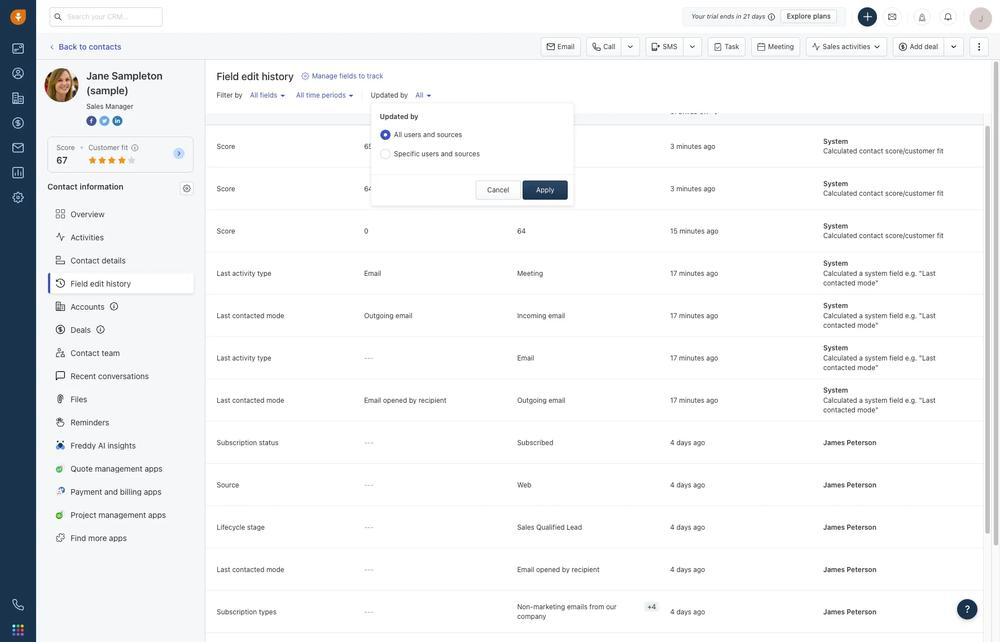 Task type: vqa. For each thing, say whether or not it's contained in the screenshot.


Task type: locate. For each thing, give the bounding box(es) containing it.
4 for email opened by recipient
[[671, 566, 675, 574]]

5 --- from the top
[[364, 566, 374, 574]]

17 for outgoing email
[[671, 396, 678, 405]]

outgoing email
[[364, 312, 413, 320], [518, 396, 566, 405]]

1 vertical spatial sales
[[86, 102, 104, 111]]

3 17 from the top
[[671, 354, 678, 362]]

1 17 from the top
[[671, 269, 678, 278]]

3 --- from the top
[[364, 481, 374, 489]]

non-
[[518, 603, 534, 612]]

meeting up the incoming
[[518, 269, 543, 278]]

sources up specific users and sources
[[437, 131, 463, 139]]

1 vertical spatial to
[[359, 72, 365, 80]]

6 --- from the top
[[364, 608, 374, 617]]

1 mode" from the top
[[858, 279, 879, 287]]

0 vertical spatial score/customer
[[886, 147, 936, 155]]

1 horizontal spatial to
[[359, 72, 365, 80]]

1 system from the top
[[865, 269, 888, 278]]

2 last contacted mode from the top
[[217, 396, 284, 405]]

2 calculated from the top
[[824, 189, 858, 198]]

2 vertical spatial field
[[71, 279, 88, 288]]

3 a from the top
[[860, 354, 864, 362]]

1 horizontal spatial recipient
[[572, 566, 600, 574]]

0 vertical spatial system calculated contact score/customer fit
[[824, 137, 944, 155]]

mode"
[[858, 279, 879, 287], [858, 321, 879, 330], [858, 364, 879, 372], [858, 406, 879, 414]]

to right back
[[79, 42, 87, 51]]

field
[[890, 269, 904, 278], [890, 312, 904, 320], [890, 354, 904, 362], [890, 396, 904, 405]]

last activity type for email
[[217, 269, 272, 278]]

email
[[558, 42, 575, 51], [364, 269, 381, 278], [518, 354, 535, 362], [364, 396, 381, 405], [518, 566, 535, 574]]

field down filter
[[217, 108, 233, 115]]

2 e.g. from the top
[[906, 312, 918, 320]]

users for specific
[[422, 150, 439, 158]]

2 contact from the top
[[860, 189, 884, 198]]

sales activities button
[[806, 37, 894, 56], [806, 37, 888, 56]]

1 horizontal spatial meeting
[[769, 42, 795, 51]]

4 a from the top
[[860, 396, 864, 405]]

1 horizontal spatial outgoing email
[[518, 396, 566, 405]]

3 mode" from the top
[[858, 364, 879, 372]]

contacts
[[89, 42, 121, 51]]

james for email opened by recipient
[[824, 566, 846, 574]]

(sample) down jane sampleton (sample)
[[86, 85, 129, 97]]

4 days ago for subscribed
[[671, 439, 706, 447]]

1 subscription from the top
[[217, 439, 257, 447]]

freddy ai insights
[[71, 441, 136, 450]]

all fields
[[250, 91, 278, 99]]

all inside 'link'
[[250, 91, 258, 99]]

4 --- from the top
[[364, 523, 374, 532]]

1 vertical spatial score/customer
[[886, 189, 936, 198]]

3 4 days ago from the top
[[671, 523, 706, 532]]

1 vertical spatial last contacted mode
[[217, 396, 284, 405]]

2 peterson from the top
[[847, 481, 877, 489]]

4 days ago
[[671, 439, 706, 447], [671, 481, 706, 489], [671, 523, 706, 532], [671, 566, 706, 574], [671, 608, 706, 617]]

1 james peterson from the top
[[824, 439, 877, 447]]

details
[[102, 256, 126, 265]]

2 activity from the top
[[232, 354, 256, 362]]

1 4 days ago from the top
[[671, 439, 706, 447]]

1 vertical spatial type
[[257, 354, 272, 362]]

4 17 from the top
[[671, 396, 678, 405]]

64 down cancel button
[[518, 227, 526, 235]]

1 last activity type from the top
[[217, 269, 272, 278]]

mng settings image
[[183, 185, 191, 192]]

3 mode from the top
[[267, 566, 284, 574]]

manager
[[106, 102, 133, 111]]

1 vertical spatial email opened by recipient
[[518, 566, 600, 574]]

0 horizontal spatial history
[[106, 279, 131, 288]]

last contacted mode
[[217, 312, 284, 320], [217, 396, 284, 405], [217, 566, 284, 574]]

email inside button
[[558, 42, 575, 51]]

17 for email
[[671, 354, 678, 362]]

7 system from the top
[[824, 387, 849, 395]]

sampleton down "contacts"
[[87, 68, 126, 77]]

contact down activities at the left of the page
[[71, 256, 100, 265]]

minutes for email
[[680, 354, 705, 362]]

field edit history down contact details
[[71, 279, 131, 288]]

apps for project management apps
[[148, 510, 166, 520]]

17 minutes ago for email
[[671, 354, 719, 362]]

5 last from the top
[[217, 566, 230, 574]]

last contacted mode for ---
[[217, 566, 284, 574]]

3 last contacted mode from the top
[[217, 566, 284, 574]]

0 vertical spatial 3 minutes ago
[[671, 142, 716, 151]]

1 vertical spatial system calculated contact score/customer fit
[[824, 180, 944, 198]]

and
[[424, 131, 435, 139], [441, 150, 453, 158], [104, 487, 118, 497]]

2 17 minutes ago from the top
[[671, 312, 719, 320]]

customer
[[89, 143, 120, 152]]

james for web
[[824, 481, 846, 489]]

2 vertical spatial contact
[[860, 232, 884, 240]]

2 system from the top
[[824, 180, 849, 188]]

activity
[[232, 269, 256, 278], [232, 354, 256, 362]]

field up accounts
[[71, 279, 88, 288]]

fields inside "link"
[[340, 72, 357, 80]]

1 james from the top
[[824, 439, 846, 447]]

1 3 from the top
[[671, 142, 675, 151]]

2 james from the top
[[824, 481, 846, 489]]

system calculated contact score/customer fit for 64
[[824, 222, 944, 240]]

1 horizontal spatial field edit history
[[217, 71, 294, 82]]

1 --- from the top
[[364, 354, 374, 362]]

3 minutes ago for 65
[[671, 142, 716, 151]]

2 subscription from the top
[[217, 608, 257, 617]]

call
[[604, 42, 616, 51]]

to left track
[[359, 72, 365, 80]]

meeting down explore
[[769, 42, 795, 51]]

linkedin circled image
[[112, 115, 123, 127]]

2 last from the top
[[217, 312, 230, 320]]

3
[[671, 142, 675, 151], [671, 184, 675, 193]]

all left time
[[296, 91, 304, 99]]

64
[[364, 184, 373, 193], [518, 227, 526, 235]]

last for email
[[217, 566, 230, 574]]

3 minutes ago for 64
[[671, 184, 716, 193]]

1 17 minutes ago from the top
[[671, 269, 719, 278]]

1 vertical spatial and
[[441, 150, 453, 158]]

1 type from the top
[[257, 269, 272, 278]]

4 calculated from the top
[[824, 269, 858, 278]]

1 vertical spatial fields
[[260, 91, 278, 99]]

3 system calculated a system field e.g. "last contacted mode" from the top
[[824, 344, 936, 372]]

17 minutes ago for outgoing email
[[671, 396, 719, 405]]

name
[[235, 108, 252, 115]]

1 3 minutes ago from the top
[[671, 142, 716, 151]]

3 minutes ago
[[671, 142, 716, 151], [671, 184, 716, 193]]

1 horizontal spatial sales
[[518, 523, 535, 532]]

fields inside 'link'
[[260, 91, 278, 99]]

apps up payment and billing apps
[[145, 464, 163, 474]]

1 horizontal spatial jane
[[86, 70, 109, 82]]

jane inside 'jane sampleton (sample) sales manager'
[[86, 70, 109, 82]]

accounts
[[71, 302, 105, 312]]

contact for contact details
[[71, 256, 100, 265]]

sampleton
[[87, 68, 126, 77], [112, 70, 163, 82]]

1 vertical spatial outgoing
[[518, 396, 547, 405]]

minutes for 65
[[677, 184, 702, 193]]

fields right filter by
[[260, 91, 278, 99]]

1 vertical spatial meeting
[[518, 269, 543, 278]]

minutes for 64
[[680, 227, 705, 235]]

in
[[737, 12, 742, 20]]

2 vertical spatial system calculated contact score/customer fit
[[824, 222, 944, 240]]

sources for specific users and sources
[[455, 150, 480, 158]]

6 calculated from the top
[[824, 354, 858, 362]]

0 vertical spatial field edit history
[[217, 71, 294, 82]]

jane down "contacts"
[[86, 70, 109, 82]]

system calculated a system field e.g. "last contacted mode" for email
[[824, 344, 936, 372]]

opened
[[383, 396, 407, 405], [537, 566, 561, 574]]

0 vertical spatial users
[[404, 131, 422, 139]]

users down all users and sources
[[422, 150, 439, 158]]

0 vertical spatial sources
[[437, 131, 463, 139]]

subscription
[[217, 439, 257, 447], [217, 608, 257, 617]]

3 for 65
[[671, 142, 675, 151]]

sales left qualified
[[518, 523, 535, 532]]

days
[[752, 12, 766, 20], [677, 439, 692, 447], [677, 481, 692, 489], [677, 523, 692, 532], [677, 566, 692, 574], [677, 608, 692, 617]]

0 horizontal spatial to
[[79, 42, 87, 51]]

15 minutes ago
[[671, 227, 719, 235]]

mode for email opened by recipient
[[267, 396, 284, 405]]

0 horizontal spatial opened
[[383, 396, 407, 405]]

3 "last from the top
[[920, 354, 936, 362]]

3 down the updated on
[[671, 142, 675, 151]]

1 vertical spatial 65
[[518, 184, 526, 193]]

2 type from the top
[[257, 354, 272, 362]]

0 vertical spatial recipient
[[419, 396, 447, 405]]

4 days ago for sales qualified lead
[[671, 523, 706, 532]]

jane sampleton (sample)
[[67, 68, 160, 77]]

incoming email
[[518, 312, 566, 320]]

all up all users and sources
[[416, 91, 424, 99]]

mode
[[267, 312, 284, 320], [267, 396, 284, 405], [267, 566, 284, 574]]

0 vertical spatial sales
[[823, 42, 841, 51]]

all for all users and sources
[[394, 131, 402, 139]]

last activity type for ---
[[217, 354, 272, 362]]

65 right cancel
[[518, 184, 526, 193]]

field name
[[217, 108, 252, 115]]

1 peterson from the top
[[847, 439, 877, 447]]

e.g.
[[906, 269, 918, 278], [906, 312, 918, 320], [906, 354, 918, 362], [906, 396, 918, 405]]

0 vertical spatial (sample)
[[128, 68, 160, 77]]

1 last from the top
[[217, 269, 230, 278]]

1 "last from the top
[[920, 269, 936, 278]]

2 score/customer from the top
[[886, 189, 936, 198]]

0 vertical spatial subscription
[[217, 439, 257, 447]]

all for all
[[416, 91, 424, 99]]

apps right more
[[109, 534, 127, 543]]

trial
[[707, 12, 719, 20]]

days for email opened by recipient
[[677, 566, 692, 574]]

mode" for email
[[858, 364, 879, 372]]

facebook circled image
[[86, 115, 97, 127]]

5 james peterson from the top
[[824, 608, 877, 617]]

sales left activities
[[823, 42, 841, 51]]

6 system from the top
[[824, 344, 849, 353]]

call button
[[587, 37, 622, 56]]

edit
[[242, 71, 259, 82], [90, 279, 104, 288]]

0 horizontal spatial fields
[[260, 91, 278, 99]]

4 peterson from the top
[[847, 566, 877, 574]]

3 system from the top
[[824, 222, 849, 230]]

0 vertical spatial contact
[[47, 182, 78, 192]]

2 horizontal spatial sales
[[823, 42, 841, 51]]

"last for email
[[920, 354, 936, 362]]

4 james peterson from the top
[[824, 566, 877, 574]]

0 vertical spatial 65
[[364, 142, 373, 151]]

5 calculated from the top
[[824, 312, 858, 320]]

1 vertical spatial field
[[217, 108, 233, 115]]

peterson for email opened by recipient
[[847, 566, 877, 574]]

3 field from the top
[[890, 354, 904, 362]]

contact down 67
[[47, 182, 78, 192]]

67 button
[[56, 155, 68, 166]]

all link
[[413, 88, 434, 102]]

2 17 from the top
[[671, 312, 678, 320]]

your
[[692, 12, 706, 20]]

last for outgoing
[[217, 396, 230, 405]]

7 calculated from the top
[[824, 396, 858, 405]]

1 vertical spatial contact
[[71, 256, 100, 265]]

4 last from the top
[[217, 396, 230, 405]]

1 vertical spatial recipient
[[572, 566, 600, 574]]

0 vertical spatial last activity type
[[217, 269, 272, 278]]

from
[[590, 603, 605, 612]]

1 vertical spatial management
[[99, 510, 146, 520]]

--- for stage
[[364, 523, 374, 532]]

2 a from the top
[[860, 312, 864, 320]]

0 vertical spatial meeting
[[769, 42, 795, 51]]

0 vertical spatial fields
[[340, 72, 357, 80]]

0 horizontal spatial sales
[[86, 102, 104, 111]]

3 last from the top
[[217, 354, 230, 362]]

1 horizontal spatial fields
[[340, 72, 357, 80]]

1 horizontal spatial opened
[[537, 566, 561, 574]]

2 system calculated contact score/customer fit from the top
[[824, 180, 944, 198]]

add deal
[[911, 42, 939, 51]]

all inside button
[[296, 91, 304, 99]]

(sample)
[[128, 68, 160, 77], [86, 85, 129, 97]]

james peterson
[[824, 439, 877, 447], [824, 481, 877, 489], [824, 523, 877, 532], [824, 566, 877, 574], [824, 608, 877, 617]]

(sample) up the manager
[[128, 68, 160, 77]]

1 vertical spatial (sample)
[[86, 85, 129, 97]]

0 vertical spatial management
[[95, 464, 143, 474]]

1 activity from the top
[[232, 269, 256, 278]]

1 system calculated a system field e.g. "last contacted mode" from the top
[[824, 259, 936, 287]]

field edit history
[[217, 71, 294, 82], [71, 279, 131, 288]]

2 field from the top
[[890, 312, 904, 320]]

management for project
[[99, 510, 146, 520]]

1 field from the top
[[890, 269, 904, 278]]

contact up 'recent' in the left of the page
[[71, 348, 100, 358]]

jane down back
[[67, 68, 85, 77]]

3 minutes ago down the updated on
[[671, 142, 716, 151]]

1 vertical spatial 3
[[671, 184, 675, 193]]

0 horizontal spatial meeting
[[518, 269, 543, 278]]

fit
[[122, 143, 128, 152], [938, 147, 944, 155], [938, 189, 944, 198], [938, 232, 944, 240]]

call link
[[587, 37, 622, 56]]

1 mode from the top
[[267, 312, 284, 320]]

--- for status
[[364, 439, 374, 447]]

4 james from the top
[[824, 566, 846, 574]]

contact
[[47, 182, 78, 192], [71, 256, 100, 265], [71, 348, 100, 358]]

all up name
[[250, 91, 258, 99]]

contacted
[[824, 279, 856, 287], [232, 312, 265, 320], [824, 321, 856, 330], [824, 364, 856, 372], [232, 396, 265, 405], [824, 406, 856, 414], [232, 566, 265, 574]]

system calculated contact score/customer fit
[[824, 137, 944, 155], [824, 180, 944, 198], [824, 222, 944, 240]]

mode" for incoming email
[[858, 321, 879, 330]]

management for quote
[[95, 464, 143, 474]]

a for meeting
[[860, 269, 864, 278]]

james peterson for email opened by recipient
[[824, 566, 877, 574]]

qualified
[[537, 523, 565, 532]]

0 vertical spatial last contacted mode
[[217, 312, 284, 320]]

team
[[102, 348, 120, 358]]

history
[[262, 71, 294, 82], [106, 279, 131, 288]]

days for sales qualified lead
[[677, 523, 692, 532]]

1 e.g. from the top
[[906, 269, 918, 278]]

1 horizontal spatial and
[[424, 131, 435, 139]]

updated
[[371, 91, 399, 99], [824, 108, 852, 115], [671, 108, 699, 115], [380, 113, 409, 121]]

users
[[404, 131, 422, 139], [422, 150, 439, 158]]

apps down payment and billing apps
[[148, 510, 166, 520]]

4 system calculated a system field e.g. "last contacted mode" from the top
[[824, 387, 936, 414]]

1 a from the top
[[860, 269, 864, 278]]

ends
[[721, 12, 735, 20]]

calculated for 64
[[824, 232, 858, 240]]

3 system from the top
[[865, 354, 888, 362]]

edit down contact details
[[90, 279, 104, 288]]

2 3 from the top
[[671, 184, 675, 193]]

system for email
[[865, 354, 888, 362]]

3 score/customer from the top
[[886, 232, 936, 240]]

system
[[824, 137, 849, 146], [824, 180, 849, 188], [824, 222, 849, 230], [824, 259, 849, 268], [824, 302, 849, 310], [824, 344, 849, 353], [824, 387, 849, 395]]

ago for outgoing email
[[707, 396, 719, 405]]

2 system from the top
[[865, 312, 888, 320]]

4 field from the top
[[890, 396, 904, 405]]

email
[[396, 312, 413, 320], [549, 312, 566, 320], [549, 396, 566, 405]]

0 vertical spatial and
[[424, 131, 435, 139]]

users up "specific"
[[404, 131, 422, 139]]

2 last activity type from the top
[[217, 354, 272, 362]]

3 e.g. from the top
[[906, 354, 918, 362]]

1 vertical spatial sources
[[455, 150, 480, 158]]

2 vertical spatial sales
[[518, 523, 535, 532]]

(sample) for jane sampleton (sample) sales manager
[[86, 85, 129, 97]]

score 67
[[56, 143, 75, 166]]

and for specific
[[441, 150, 453, 158]]

peterson for web
[[847, 481, 877, 489]]

3 calculated from the top
[[824, 232, 858, 240]]

email for email opened by recipient
[[549, 396, 566, 405]]

0 vertical spatial contact
[[860, 147, 884, 155]]

1 vertical spatial outgoing email
[[518, 396, 566, 405]]

0 horizontal spatial edit
[[90, 279, 104, 288]]

and left billing
[[104, 487, 118, 497]]

3 james peterson from the top
[[824, 523, 877, 532]]

last contacted mode for email opened by recipient
[[217, 396, 284, 405]]

subscription left types
[[217, 608, 257, 617]]

21
[[744, 12, 751, 20]]

score for 64
[[217, 184, 235, 193]]

minutes
[[677, 142, 702, 151], [677, 184, 702, 193], [680, 227, 705, 235], [680, 269, 705, 278], [680, 312, 705, 320], [680, 354, 705, 362], [680, 396, 705, 405]]

1 horizontal spatial edit
[[242, 71, 259, 82]]

0 horizontal spatial 65
[[364, 142, 373, 151]]

meeting button
[[752, 37, 801, 56]]

0 vertical spatial 64
[[364, 184, 373, 193]]

2 vertical spatial and
[[104, 487, 118, 497]]

sampleton inside 'jane sampleton (sample) sales manager'
[[112, 70, 163, 82]]

-
[[364, 354, 368, 362], [368, 354, 371, 362], [371, 354, 374, 362], [364, 439, 368, 447], [368, 439, 371, 447], [371, 439, 374, 447], [364, 481, 368, 489], [368, 481, 371, 489], [371, 481, 374, 489], [364, 523, 368, 532], [368, 523, 371, 532], [371, 523, 374, 532], [364, 566, 368, 574], [368, 566, 371, 574], [371, 566, 374, 574], [364, 608, 368, 617], [368, 608, 371, 617], [371, 608, 374, 617]]

james for subscribed
[[824, 439, 846, 447]]

2 horizontal spatial and
[[441, 150, 453, 158]]

1 last contacted mode from the top
[[217, 312, 284, 320]]

all time periods button
[[294, 88, 356, 102]]

send email image
[[889, 12, 897, 21]]

ago for subscribed
[[694, 439, 706, 447]]

0 vertical spatial 3
[[671, 142, 675, 151]]

Search your CRM... text field
[[50, 7, 163, 26]]

management
[[95, 464, 143, 474], [99, 510, 146, 520]]

days for web
[[677, 481, 692, 489]]

system for incoming email
[[824, 302, 849, 310]]

4 "last from the top
[[920, 396, 936, 405]]

last for incoming
[[217, 312, 230, 320]]

contact for 65
[[860, 189, 884, 198]]

jane
[[67, 68, 85, 77], [86, 70, 109, 82]]

2 james peterson from the top
[[824, 481, 877, 489]]

subscription left 'status'
[[217, 439, 257, 447]]

and down all users and sources
[[441, 150, 453, 158]]

2 3 minutes ago from the top
[[671, 184, 716, 193]]

fields right manage
[[340, 72, 357, 80]]

to
[[79, 42, 87, 51], [359, 72, 365, 80]]

history down details
[[106, 279, 131, 288]]

17
[[671, 269, 678, 278], [671, 312, 678, 320], [671, 354, 678, 362], [671, 396, 678, 405]]

system calculated a system field e.g. "last contacted mode"
[[824, 259, 936, 287], [824, 302, 936, 330], [824, 344, 936, 372], [824, 387, 936, 414]]

meeting inside button
[[769, 42, 795, 51]]

2 system calculated a system field e.g. "last contacted mode" from the top
[[824, 302, 936, 330]]

1 vertical spatial field edit history
[[71, 279, 131, 288]]

1 vertical spatial subscription
[[217, 608, 257, 617]]

1 vertical spatial 64
[[518, 227, 526, 235]]

3 contact from the top
[[860, 232, 884, 240]]

1 horizontal spatial 65
[[518, 184, 526, 193]]

1 vertical spatial contact
[[860, 189, 884, 198]]

2 mode" from the top
[[858, 321, 879, 330]]

0 horizontal spatial recipient
[[419, 396, 447, 405]]

sampleton up the manager
[[112, 70, 163, 82]]

3 up 15
[[671, 184, 675, 193]]

sources down all users and sources
[[455, 150, 480, 158]]

2 vertical spatial contact
[[71, 348, 100, 358]]

0 vertical spatial activity
[[232, 269, 256, 278]]

2 vertical spatial mode
[[267, 566, 284, 574]]

cancel
[[488, 186, 510, 194]]

5 peterson from the top
[[847, 608, 877, 617]]

system calculated a system field e.g. "last contacted mode" for outgoing email
[[824, 387, 936, 414]]

4 system from the top
[[824, 259, 849, 268]]

3 17 minutes ago from the top
[[671, 354, 719, 362]]

2 4 days ago from the top
[[671, 481, 706, 489]]

system for 64
[[824, 222, 849, 230]]

calculated for outgoing email
[[824, 396, 858, 405]]

0 horizontal spatial jane
[[67, 68, 85, 77]]

type for email
[[257, 269, 272, 278]]

"last for meeting
[[920, 269, 936, 278]]

and up specific users and sources
[[424, 131, 435, 139]]

0 vertical spatial edit
[[242, 71, 259, 82]]

fields for manage
[[340, 72, 357, 80]]

all up "specific"
[[394, 131, 402, 139]]

"last for incoming email
[[920, 312, 936, 320]]

find
[[71, 534, 86, 543]]

5 james from the top
[[824, 608, 846, 617]]

3 minutes ago up 15 minutes ago
[[671, 184, 716, 193]]

1 vertical spatial edit
[[90, 279, 104, 288]]

0 vertical spatial outgoing
[[364, 312, 394, 320]]

management up payment and billing apps
[[95, 464, 143, 474]]

65
[[364, 142, 373, 151], [518, 184, 526, 193]]

4 4 days ago from the top
[[671, 566, 706, 574]]

ago for 64
[[707, 227, 719, 235]]

15
[[671, 227, 678, 235]]

system calculated a system field e.g. "last contacted mode" for meeting
[[824, 259, 936, 287]]

65 down the previous at top
[[364, 142, 373, 151]]

apps right billing
[[144, 487, 162, 497]]

2 --- from the top
[[364, 439, 374, 447]]

sales up "facebook circled" image
[[86, 102, 104, 111]]

(sample) inside 'jane sampleton (sample) sales manager'
[[86, 85, 129, 97]]

1 vertical spatial last activity type
[[217, 354, 272, 362]]

1 vertical spatial users
[[422, 150, 439, 158]]

5 system from the top
[[824, 302, 849, 310]]

contact for contact team
[[71, 348, 100, 358]]

4 system from the top
[[865, 396, 888, 405]]

0 vertical spatial outgoing email
[[364, 312, 413, 320]]

17 minutes ago for incoming email
[[671, 312, 719, 320]]

edit up all fields
[[242, 71, 259, 82]]

task button
[[708, 37, 746, 56]]

history up 'all fields' 'link'
[[262, 71, 294, 82]]

1 horizontal spatial history
[[262, 71, 294, 82]]

back to contacts
[[59, 42, 121, 51]]

2 vertical spatial last contacted mode
[[217, 566, 284, 574]]

management down payment and billing apps
[[99, 510, 146, 520]]

field edit history up all fields
[[217, 71, 294, 82]]

4 e.g. from the top
[[906, 396, 918, 405]]

mode for ---
[[267, 566, 284, 574]]

fields
[[340, 72, 357, 80], [260, 91, 278, 99]]

sales inside 'jane sampleton (sample) sales manager'
[[86, 102, 104, 111]]

peterson
[[847, 439, 877, 447], [847, 481, 877, 489], [847, 523, 877, 532], [847, 566, 877, 574], [847, 608, 877, 617]]

field up filter by
[[217, 71, 239, 82]]

1 vertical spatial 3 minutes ago
[[671, 184, 716, 193]]

1 vertical spatial activity
[[232, 354, 256, 362]]

64 up 0
[[364, 184, 373, 193]]

0 vertical spatial mode
[[267, 312, 284, 320]]

company
[[518, 613, 547, 621]]

2 mode from the top
[[267, 396, 284, 405]]



Task type: describe. For each thing, give the bounding box(es) containing it.
sampleton for jane sampleton (sample)
[[87, 68, 126, 77]]

sales for sales qualified lead
[[518, 523, 535, 532]]

0
[[364, 227, 369, 235]]

lifecycle
[[217, 523, 245, 532]]

5 4 days ago from the top
[[671, 608, 706, 617]]

ai
[[98, 441, 105, 450]]

reminders
[[71, 418, 109, 427]]

find more apps
[[71, 534, 127, 543]]

contact for 64
[[860, 232, 884, 240]]

quote
[[71, 464, 93, 474]]

0 horizontal spatial field edit history
[[71, 279, 131, 288]]

67
[[56, 155, 68, 166]]

overview
[[71, 209, 105, 219]]

explore plans link
[[781, 10, 838, 23]]

deals
[[71, 325, 91, 335]]

emails
[[568, 603, 588, 612]]

add deal button
[[894, 37, 944, 56]]

1 horizontal spatial outgoing
[[518, 396, 547, 405]]

1 contact from the top
[[860, 147, 884, 155]]

add
[[911, 42, 923, 51]]

system for meeting
[[865, 269, 888, 278]]

filter by
[[217, 91, 243, 99]]

jane for jane sampleton (sample) sales manager
[[86, 70, 109, 82]]

types
[[259, 608, 277, 617]]

task
[[725, 42, 740, 51]]

4 for sales qualified lead
[[671, 523, 675, 532]]

freshworks switcher image
[[12, 625, 24, 636]]

field for email
[[890, 354, 904, 362]]

system for incoming email
[[865, 312, 888, 320]]

contact details
[[71, 256, 126, 265]]

apps for quote management apps
[[145, 464, 163, 474]]

0 horizontal spatial outgoing email
[[364, 312, 413, 320]]

freddy
[[71, 441, 96, 450]]

4 for web
[[671, 481, 675, 489]]

0 vertical spatial history
[[262, 71, 294, 82]]

fit for 64
[[938, 189, 944, 198]]

4 days ago for email opened by recipient
[[671, 566, 706, 574]]

fit for 0
[[938, 232, 944, 240]]

subscription for subscription types
[[217, 608, 257, 617]]

e.g. for email
[[906, 354, 918, 362]]

cancel button
[[476, 181, 521, 200]]

marketing
[[534, 603, 566, 612]]

ago for incoming email
[[707, 312, 719, 320]]

mode for outgoing email
[[267, 312, 284, 320]]

0 horizontal spatial outgoing
[[364, 312, 394, 320]]

1 score/customer from the top
[[886, 147, 936, 155]]

periods
[[322, 91, 346, 99]]

lead
[[567, 523, 583, 532]]

payment
[[71, 487, 102, 497]]

track
[[367, 72, 383, 80]]

incoming
[[518, 312, 547, 320]]

1 horizontal spatial email opened by recipient
[[518, 566, 600, 574]]

all time periods
[[296, 91, 346, 99]]

previous value
[[364, 108, 415, 115]]

system for email
[[824, 344, 849, 353]]

all for all fields
[[250, 91, 258, 99]]

payment and billing apps
[[71, 487, 162, 497]]

a for outgoing email
[[860, 396, 864, 405]]

manage fields to track link
[[302, 71, 383, 81]]

--- for contacted
[[364, 566, 374, 574]]

score for 0
[[217, 227, 235, 235]]

james peterson for sales qualified lead
[[824, 523, 877, 532]]

customer fit
[[89, 143, 128, 152]]

your trial ends in 21 days
[[692, 12, 766, 20]]

+ 4
[[648, 603, 657, 612]]

recent
[[71, 371, 96, 381]]

e.g. for meeting
[[906, 269, 918, 278]]

manage fields to track
[[312, 72, 383, 80]]

all for all time periods
[[296, 91, 304, 99]]

project
[[71, 510, 96, 520]]

type for ---
[[257, 354, 272, 362]]

james for sales qualified lead
[[824, 523, 846, 532]]

deal
[[925, 42, 939, 51]]

contact team
[[71, 348, 120, 358]]

back
[[59, 42, 77, 51]]

apply
[[537, 186, 555, 194]]

mode" for meeting
[[858, 279, 879, 287]]

sales qualified lead
[[518, 523, 583, 532]]

information
[[80, 182, 124, 192]]

subscription status
[[217, 439, 279, 447]]

on
[[700, 108, 709, 115]]

a for email
[[860, 354, 864, 362]]

james peterson for subscribed
[[824, 439, 877, 447]]

calculated for 65
[[824, 189, 858, 198]]

subscription types
[[217, 608, 277, 617]]

sms button
[[646, 37, 684, 56]]

web
[[518, 481, 532, 489]]

calculated for email
[[824, 354, 858, 362]]

manage
[[312, 72, 338, 80]]

apps for find more apps
[[109, 534, 127, 543]]

filter
[[217, 91, 233, 99]]

fit for 65
[[938, 147, 944, 155]]

previous
[[364, 108, 395, 115]]

ago for sales qualified lead
[[694, 523, 706, 532]]

sales activities
[[823, 42, 871, 51]]

calculated for incoming email
[[824, 312, 858, 320]]

system for outgoing email
[[824, 387, 849, 395]]

peterson for subscribed
[[847, 439, 877, 447]]

value
[[396, 108, 415, 115]]

twitter circled image
[[99, 115, 110, 127]]

system for outgoing email
[[865, 396, 888, 405]]

recent conversations
[[71, 371, 149, 381]]

+
[[648, 603, 652, 612]]

explore
[[788, 12, 812, 20]]

1 system from the top
[[824, 137, 849, 146]]

activities
[[842, 42, 871, 51]]

apply button
[[523, 181, 568, 200]]

insights
[[108, 441, 136, 450]]

0 horizontal spatial 64
[[364, 184, 373, 193]]

sms
[[663, 42, 678, 51]]

--- for types
[[364, 608, 374, 617]]

peterson for sales qualified lead
[[847, 523, 877, 532]]

specific users and sources
[[394, 150, 480, 158]]

0 vertical spatial email opened by recipient
[[364, 396, 447, 405]]

users for all
[[404, 131, 422, 139]]

"last for outgoing email
[[920, 396, 936, 405]]

(sample) for jane sampleton (sample)
[[128, 68, 160, 77]]

system for 65
[[824, 180, 849, 188]]

system for meeting
[[824, 259, 849, 268]]

ago for email opened by recipient
[[694, 566, 706, 574]]

plans
[[814, 12, 831, 20]]

email for outgoing email
[[549, 312, 566, 320]]

activity for ---
[[232, 354, 256, 362]]

e.g. for incoming email
[[906, 312, 918, 320]]

0 vertical spatial field
[[217, 71, 239, 82]]

days for subscribed
[[677, 439, 692, 447]]

jane sampleton (sample) sales manager
[[86, 70, 163, 111]]

subscription for subscription status
[[217, 439, 257, 447]]

mode" for outgoing email
[[858, 406, 879, 414]]

specific
[[394, 150, 420, 158]]

stage
[[247, 523, 265, 532]]

field for meeting
[[890, 269, 904, 278]]

1 horizontal spatial 64
[[518, 227, 526, 235]]

status
[[259, 439, 279, 447]]

minutes for meeting
[[680, 269, 705, 278]]

1 system calculated contact score/customer fit from the top
[[824, 137, 944, 155]]

0 vertical spatial to
[[79, 42, 87, 51]]

phone element
[[7, 594, 29, 617]]

updated on
[[671, 108, 709, 115]]

0 vertical spatial opened
[[383, 396, 407, 405]]

system calculated a system field e.g. "last contacted mode" for incoming email
[[824, 302, 936, 330]]

sources for all users and sources
[[437, 131, 463, 139]]

17 for incoming email
[[671, 312, 678, 320]]

source
[[217, 481, 239, 489]]

all fields link
[[247, 88, 288, 102]]

contact information
[[47, 182, 124, 192]]

to inside "link"
[[359, 72, 365, 80]]

and for all
[[424, 131, 435, 139]]

more
[[88, 534, 107, 543]]

system calculated contact score/customer fit for 65
[[824, 180, 944, 198]]

activities
[[71, 232, 104, 242]]

files
[[71, 395, 87, 404]]

conversations
[[98, 371, 149, 381]]

project management apps
[[71, 510, 166, 520]]

sales for sales activities
[[823, 42, 841, 51]]

jane for jane sampleton (sample)
[[67, 68, 85, 77]]

quote management apps
[[71, 464, 163, 474]]

e.g. for outgoing email
[[906, 396, 918, 405]]

phone image
[[12, 600, 24, 611]]

4 days ago for web
[[671, 481, 706, 489]]

0 horizontal spatial and
[[104, 487, 118, 497]]

calculated for meeting
[[824, 269, 858, 278]]

1 vertical spatial opened
[[537, 566, 561, 574]]

1 calculated from the top
[[824, 147, 858, 155]]

explore plans
[[788, 12, 831, 20]]

17 minutes ago for meeting
[[671, 269, 719, 278]]

last contacted mode for outgoing email
[[217, 312, 284, 320]]

minutes for incoming email
[[680, 312, 705, 320]]



